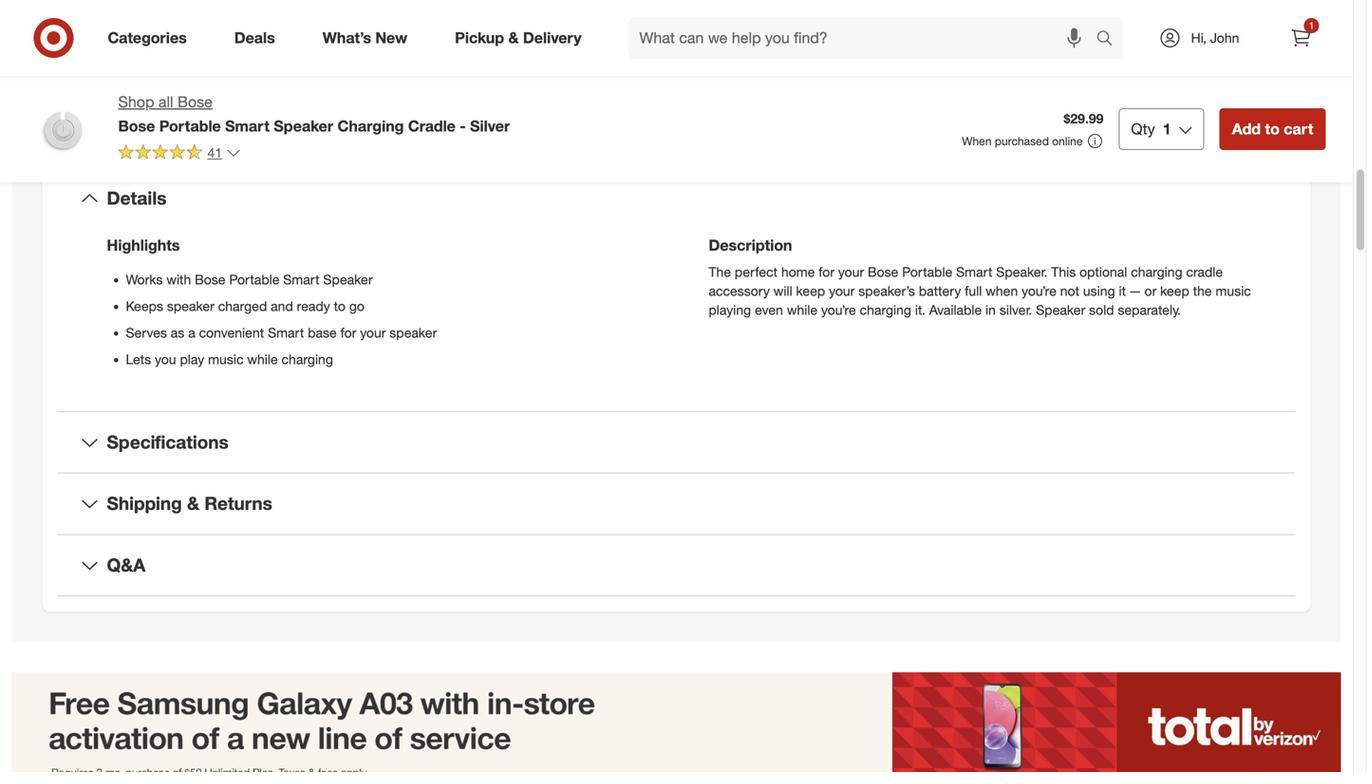 Task type: describe. For each thing, give the bounding box(es) containing it.
pickup & delivery link
[[439, 17, 605, 59]]

music inside description the perfect home for your bose portable smart speaker. this optional charging cradle accessory will keep your speaker's battery full when you're not using it — or keep the music playing even while you're charging it. available in silver. speaker sold separately.
[[1216, 283, 1252, 299]]

add to cart
[[1232, 120, 1314, 138]]

delivery
[[523, 29, 582, 47]]

shipping & returns
[[107, 493, 272, 514]]

all
[[158, 93, 173, 111]]

—
[[1130, 283, 1141, 299]]

serves as a convenient smart base for your speaker
[[126, 325, 437, 341]]

1 vertical spatial your
[[829, 283, 855, 299]]

1 keep from the left
[[796, 283, 826, 299]]

new
[[375, 29, 408, 47]]

works
[[126, 271, 163, 288]]

pickup
[[455, 29, 504, 47]]

add to cart button
[[1220, 108, 1326, 150]]

q&a button
[[57, 535, 1296, 596]]

it.
[[915, 302, 926, 318]]

portable inside description the perfect home for your bose portable smart speaker. this optional charging cradle accessory will keep your speaker's battery full when you're not using it — or keep the music playing even while you're charging it. available in silver. speaker sold separately.
[[902, 264, 953, 280]]

cradle
[[1187, 264, 1223, 280]]

while inside description the perfect home for your bose portable smart speaker. this optional charging cradle accessory will keep your speaker's battery full when you're not using it — or keep the music playing even while you're charging it. available in silver. speaker sold separately.
[[787, 302, 818, 318]]

description
[[709, 236, 793, 255]]

john
[[1211, 29, 1240, 46]]

0 horizontal spatial charging
[[282, 351, 333, 368]]

bose down shop
[[118, 117, 155, 135]]

deals link
[[218, 17, 299, 59]]

qty 1
[[1132, 120, 1172, 138]]

1 vertical spatial music
[[208, 351, 244, 368]]

base
[[308, 325, 337, 341]]

it
[[1119, 283, 1126, 299]]

deals
[[234, 29, 275, 47]]

speaker's
[[859, 283, 915, 299]]

speaker inside description the perfect home for your bose portable smart speaker. this optional charging cradle accessory will keep your speaker's battery full when you're not using it — or keep the music playing even while you're charging it. available in silver. speaker sold separately.
[[1036, 302, 1086, 318]]

hi, john
[[1192, 29, 1240, 46]]

a
[[188, 325, 195, 341]]

41
[[208, 144, 222, 161]]

silver
[[470, 117, 510, 135]]

& for shipping
[[187, 493, 200, 514]]

you
[[155, 351, 176, 368]]

the
[[709, 264, 731, 280]]

0 vertical spatial advertisement region
[[699, 0, 1326, 29]]

speaker.
[[997, 264, 1048, 280]]

0 horizontal spatial 1
[[1163, 120, 1172, 138]]

full
[[965, 283, 982, 299]]

0 vertical spatial your
[[839, 264, 864, 280]]

image gallery element
[[27, 0, 654, 70]]

sponsored
[[1270, 30, 1326, 45]]

charged
[[218, 298, 267, 315]]

go
[[349, 298, 365, 315]]

what's new link
[[307, 17, 431, 59]]

to inside button
[[1266, 120, 1280, 138]]

as
[[171, 325, 185, 341]]

with
[[167, 271, 191, 288]]

1 vertical spatial for
[[341, 325, 356, 341]]

will
[[774, 283, 793, 299]]

specifications button
[[57, 412, 1296, 473]]

for inside description the perfect home for your bose portable smart speaker. this optional charging cradle accessory will keep your speaker's battery full when you're not using it — or keep the music playing even while you're charging it. available in silver. speaker sold separately.
[[819, 264, 835, 280]]

when
[[962, 134, 992, 148]]

0 horizontal spatial while
[[247, 351, 278, 368]]

perfect
[[735, 264, 778, 280]]

1 inside 1 link
[[1309, 19, 1315, 31]]

image of bose portable smart speaker charging cradle - silver image
[[27, 91, 103, 167]]

description the perfect home for your bose portable smart speaker. this optional charging cradle accessory will keep your speaker's battery full when you're not using it — or keep the music playing even while you're charging it. available in silver. speaker sold separately.
[[709, 236, 1252, 318]]

What can we help you find? suggestions appear below search field
[[628, 17, 1101, 59]]

1 vertical spatial advertisement region
[[12, 673, 1342, 772]]

charging
[[338, 117, 404, 135]]

available
[[930, 302, 982, 318]]

keeps
[[126, 298, 163, 315]]

lets
[[126, 351, 151, 368]]

when purchased online
[[962, 134, 1083, 148]]

bose right all
[[178, 93, 213, 111]]

details button
[[57, 168, 1296, 229]]

smart up ready
[[283, 271, 320, 288]]

keeps speaker charged and ready to go
[[126, 298, 365, 315]]

1 vertical spatial speaker
[[323, 271, 373, 288]]

$29.99
[[1064, 110, 1104, 127]]

1 horizontal spatial charging
[[860, 302, 912, 318]]

shop
[[118, 93, 154, 111]]



Task type: vqa. For each thing, say whether or not it's contained in the screenshot.
Add to cart at the right top of page
yes



Task type: locate. For each thing, give the bounding box(es) containing it.
pickup & delivery
[[455, 29, 582, 47]]

0 vertical spatial 1
[[1309, 19, 1315, 31]]

add
[[1232, 120, 1261, 138]]

even
[[755, 302, 784, 318]]

or
[[1145, 283, 1157, 299]]

smart inside description the perfect home for your bose portable smart speaker. this optional charging cradle accessory will keep your speaker's battery full when you're not using it — or keep the music playing even while you're charging it. available in silver. speaker sold separately.
[[957, 264, 993, 280]]

bose right with
[[195, 271, 226, 288]]

0 vertical spatial you're
[[1022, 283, 1057, 299]]

to left go
[[334, 298, 346, 315]]

1 horizontal spatial while
[[787, 302, 818, 318]]

while down will
[[787, 302, 818, 318]]

0 horizontal spatial you're
[[822, 302, 856, 318]]

1 horizontal spatial to
[[1266, 120, 1280, 138]]

for right base
[[341, 325, 356, 341]]

music down convenient
[[208, 351, 244, 368]]

play
[[180, 351, 204, 368]]

to right add
[[1266, 120, 1280, 138]]

0 vertical spatial for
[[819, 264, 835, 280]]

accessory
[[709, 283, 770, 299]]

0 horizontal spatial portable
[[159, 117, 221, 135]]

this
[[1052, 264, 1076, 280]]

your up speaker's
[[839, 264, 864, 280]]

highlights
[[107, 236, 180, 255]]

1 vertical spatial while
[[247, 351, 278, 368]]

shop all bose bose portable smart speaker charging cradle - silver
[[118, 93, 510, 135]]

categories
[[108, 29, 187, 47]]

smart down and
[[268, 325, 304, 341]]

and
[[271, 298, 293, 315]]

1 vertical spatial 1
[[1163, 120, 1172, 138]]

music
[[1216, 283, 1252, 299], [208, 351, 244, 368]]

portable up battery
[[902, 264, 953, 280]]

search button
[[1088, 17, 1134, 63]]

2 vertical spatial speaker
[[1036, 302, 1086, 318]]

music right the the
[[1216, 283, 1252, 299]]

1 link
[[1281, 17, 1323, 59]]

returns
[[205, 493, 272, 514]]

your down go
[[360, 325, 386, 341]]

speaker left charging
[[274, 117, 333, 135]]

not
[[1061, 283, 1080, 299]]

keep
[[796, 283, 826, 299], [1161, 283, 1190, 299]]

0 vertical spatial music
[[1216, 283, 1252, 299]]

1 vertical spatial speaker
[[390, 325, 437, 341]]

2 horizontal spatial portable
[[902, 264, 953, 280]]

cart
[[1284, 120, 1314, 138]]

speaker
[[274, 117, 333, 135], [323, 271, 373, 288], [1036, 302, 1086, 318]]

for
[[819, 264, 835, 280], [341, 325, 356, 341]]

works with bose portable smart speaker
[[126, 271, 373, 288]]

qty
[[1132, 120, 1156, 138]]

& inside "dropdown button"
[[187, 493, 200, 514]]

purchased
[[995, 134, 1049, 148]]

shipping & returns button
[[57, 474, 1296, 534]]

charging up or at the right of page
[[1131, 264, 1183, 280]]

sold
[[1089, 302, 1115, 318]]

q&a
[[107, 554, 146, 576]]

0 vertical spatial speaker
[[274, 117, 333, 135]]

playing
[[709, 302, 751, 318]]

speaker inside shop all bose bose portable smart speaker charging cradle - silver
[[274, 117, 333, 135]]

1 vertical spatial to
[[334, 298, 346, 315]]

1 horizontal spatial keep
[[1161, 283, 1190, 299]]

while down serves as a convenient smart base for your speaker
[[247, 351, 278, 368]]

2 vertical spatial your
[[360, 325, 386, 341]]

bose
[[178, 93, 213, 111], [118, 117, 155, 135], [868, 264, 899, 280], [195, 271, 226, 288]]

to
[[1266, 120, 1280, 138], [334, 298, 346, 315]]

speaker up go
[[323, 271, 373, 288]]

& left returns
[[187, 493, 200, 514]]

online
[[1053, 134, 1083, 148]]

1 horizontal spatial for
[[819, 264, 835, 280]]

0 vertical spatial speaker
[[167, 298, 214, 315]]

separately.
[[1118, 302, 1181, 318]]

details
[[107, 187, 167, 209]]

2 keep from the left
[[1161, 283, 1190, 299]]

1 horizontal spatial music
[[1216, 283, 1252, 299]]

the
[[1194, 283, 1212, 299]]

0 horizontal spatial to
[[334, 298, 346, 315]]

smart up the full
[[957, 264, 993, 280]]

41 link
[[118, 143, 241, 165]]

1 horizontal spatial speaker
[[390, 325, 437, 341]]

2 vertical spatial charging
[[282, 351, 333, 368]]

keep down home
[[796, 283, 826, 299]]

battery
[[919, 283, 961, 299]]

1 horizontal spatial 1
[[1309, 19, 1315, 31]]

1 horizontal spatial you're
[[1022, 283, 1057, 299]]

bose inside description the perfect home for your bose portable smart speaker. this optional charging cradle accessory will keep your speaker's battery full when you're not using it — or keep the music playing even while you're charging it. available in silver. speaker sold separately.
[[868, 264, 899, 280]]

serves
[[126, 325, 167, 341]]

1 horizontal spatial &
[[509, 29, 519, 47]]

charging
[[1131, 264, 1183, 280], [860, 302, 912, 318], [282, 351, 333, 368]]

your
[[839, 264, 864, 280], [829, 283, 855, 299], [360, 325, 386, 341]]

0 horizontal spatial &
[[187, 493, 200, 514]]

1 vertical spatial &
[[187, 493, 200, 514]]

categories link
[[92, 17, 211, 59]]

what's
[[323, 29, 371, 47]]

charging down speaker's
[[860, 302, 912, 318]]

portable inside shop all bose bose portable smart speaker charging cradle - silver
[[159, 117, 221, 135]]

lets you play music while charging
[[126, 351, 333, 368]]

hi,
[[1192, 29, 1207, 46]]

0 horizontal spatial keep
[[796, 283, 826, 299]]

0 horizontal spatial music
[[208, 351, 244, 368]]

smart up '41' link
[[225, 117, 270, 135]]

in
[[986, 302, 996, 318]]

0 horizontal spatial for
[[341, 325, 356, 341]]

speaker right base
[[390, 325, 437, 341]]

using
[[1084, 283, 1116, 299]]

0 vertical spatial charging
[[1131, 264, 1183, 280]]

you're right even
[[822, 302, 856, 318]]

1 right qty
[[1163, 120, 1172, 138]]

optional
[[1080, 264, 1128, 280]]

2 horizontal spatial charging
[[1131, 264, 1183, 280]]

0 vertical spatial to
[[1266, 120, 1280, 138]]

& right pickup
[[509, 29, 519, 47]]

1 vertical spatial charging
[[860, 302, 912, 318]]

1 right john
[[1309, 19, 1315, 31]]

bose portable smart speaker charging cradle - silver, 3 of 4 image
[[27, 0, 333, 65]]

you're
[[1022, 283, 1057, 299], [822, 302, 856, 318]]

speaker
[[167, 298, 214, 315], [390, 325, 437, 341]]

& for pickup
[[509, 29, 519, 47]]

0 vertical spatial &
[[509, 29, 519, 47]]

silver.
[[1000, 302, 1033, 318]]

specifications
[[107, 431, 229, 453]]

keep right or at the right of page
[[1161, 283, 1190, 299]]

1 horizontal spatial portable
[[229, 271, 280, 288]]

-
[[460, 117, 466, 135]]

cradle
[[408, 117, 456, 135]]

bose up speaker's
[[868, 264, 899, 280]]

speaker down not
[[1036, 302, 1086, 318]]

portable
[[159, 117, 221, 135], [902, 264, 953, 280], [229, 271, 280, 288]]

shipping
[[107, 493, 182, 514]]

your left speaker's
[[829, 283, 855, 299]]

smart inside shop all bose bose portable smart speaker charging cradle - silver
[[225, 117, 270, 135]]

portable up '41' link
[[159, 117, 221, 135]]

ready
[[297, 298, 330, 315]]

charging down base
[[282, 351, 333, 368]]

advertisement region
[[699, 0, 1326, 29], [12, 673, 1342, 772]]

search
[[1088, 30, 1134, 49]]

1
[[1309, 19, 1315, 31], [1163, 120, 1172, 138]]

0 vertical spatial while
[[787, 302, 818, 318]]

0 horizontal spatial speaker
[[167, 298, 214, 315]]

home
[[782, 264, 815, 280]]

while
[[787, 302, 818, 318], [247, 351, 278, 368]]

when
[[986, 283, 1018, 299]]

speaker up a
[[167, 298, 214, 315]]

for right home
[[819, 264, 835, 280]]

what's new
[[323, 29, 408, 47]]

convenient
[[199, 325, 264, 341]]

you're down speaker.
[[1022, 283, 1057, 299]]

portable up 'keeps speaker charged and ready to go'
[[229, 271, 280, 288]]

1 vertical spatial you're
[[822, 302, 856, 318]]

&
[[509, 29, 519, 47], [187, 493, 200, 514]]



